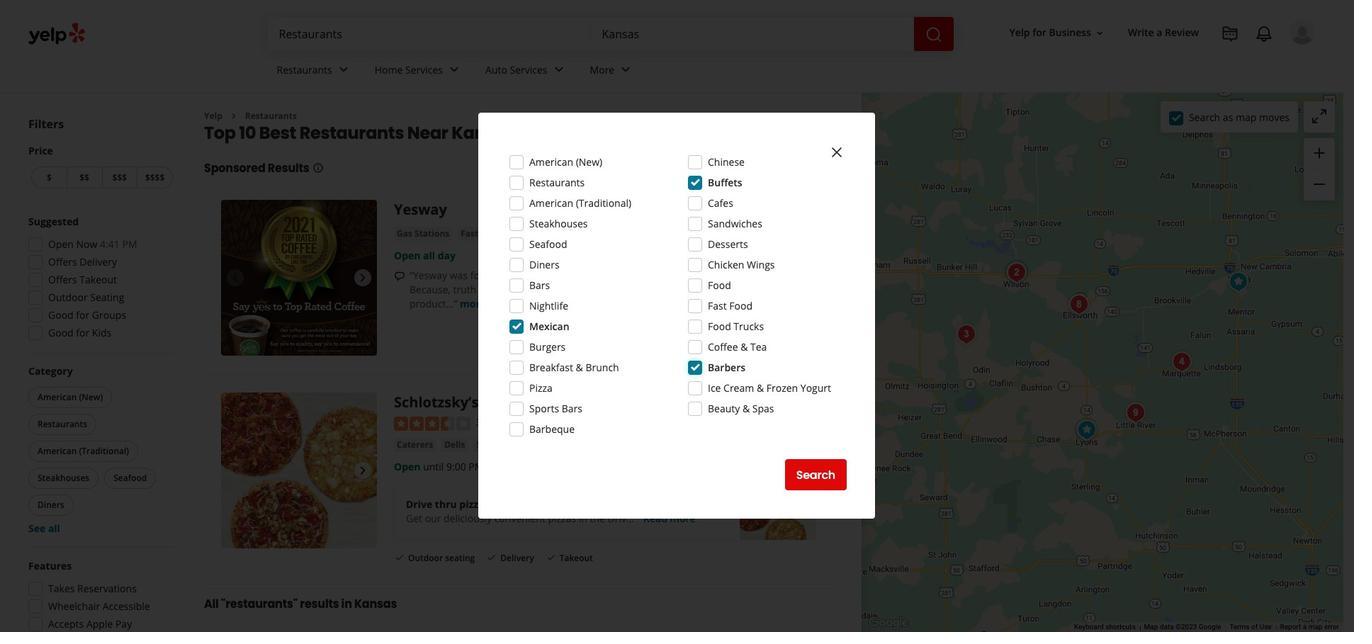 Task type: vqa. For each thing, say whether or not it's contained in the screenshot.
the Marabino
no



Task type: describe. For each thing, give the bounding box(es) containing it.
takes
[[48, 582, 75, 595]]

group containing suggested
[[24, 215, 176, 345]]

sponsored results
[[204, 160, 309, 177]]

sandwiches inside button
[[477, 439, 527, 451]]

groups
[[92, 308, 126, 322]]

$$$$ button
[[137, 167, 173, 189]]

more link
[[460, 297, 486, 311]]

get for get directions
[[725, 330, 745, 346]]

3.3 star rating image
[[394, 417, 471, 431]]

2 horizontal spatial our
[[794, 283, 810, 297]]

10
[[239, 122, 256, 145]]

16 checkmark v2 image for outdoor seating
[[394, 552, 405, 563]]

$$ button
[[66, 167, 102, 189]]

map data ©2023 google
[[1144, 623, 1222, 631]]

a inside "yesway was founded on a simple idea: convenience stores should be...well, convenient! because, truth be told, thats not always the case. thats why our redesigned stores, our product…"
[[527, 269, 532, 282]]

restaurants up 16 info v2 icon on the left top of the page
[[300, 122, 404, 145]]

price group
[[28, 144, 176, 191]]

because,
[[410, 283, 451, 297]]

yesway link
[[394, 200, 447, 219]]

oliver's beef & brew image
[[1122, 399, 1150, 427]]

map for error
[[1309, 623, 1323, 631]]

yesway image
[[221, 200, 377, 356]]

good for good for groups
[[48, 308, 73, 322]]

gas stations button
[[394, 227, 452, 241]]

food down redesigned on the top of the page
[[730, 299, 753, 313]]

notifications image
[[1256, 26, 1273, 43]]

kids
[[92, 326, 111, 340]]

0 vertical spatial more
[[460, 297, 486, 311]]

stores,
[[760, 283, 791, 297]]

0 vertical spatial delivery
[[80, 255, 117, 269]]

steakhouses inside button
[[38, 472, 89, 484]]

yesway image
[[1073, 416, 1102, 444]]

restaurants inside search dialog
[[530, 176, 585, 189]]

was
[[450, 269, 468, 282]]

seafood inside button
[[114, 472, 147, 484]]

1 vertical spatial delivery
[[501, 552, 534, 564]]

ice cream & frozen yogurt
[[708, 381, 832, 395]]

convenience
[[593, 269, 651, 282]]

16 chevron right v2 image
[[228, 110, 239, 122]]

yesway
[[394, 200, 447, 219]]

keyboard shortcuts
[[1075, 623, 1136, 631]]

$
[[47, 172, 52, 184]]

as
[[1223, 110, 1234, 124]]

keyboard
[[1075, 623, 1104, 631]]

american (new) inside search dialog
[[530, 155, 603, 169]]

founded
[[470, 269, 510, 282]]

american (new) inside button
[[38, 391, 103, 403]]

good for kids
[[48, 326, 111, 340]]

takeout inside group
[[80, 273, 117, 286]]

spas
[[753, 402, 774, 415]]

pizzas.
[[460, 497, 492, 511]]

terms of use
[[1230, 623, 1272, 631]]

frozen
[[767, 381, 798, 395]]

next image for yesway
[[354, 270, 371, 287]]

for for kids
[[76, 326, 89, 340]]

of
[[1252, 623, 1258, 631]]

on
[[512, 269, 524, 282]]

for for groups
[[76, 308, 89, 322]]

(traditional) inside search dialog
[[576, 196, 632, 210]]

schlotzsky's link
[[394, 393, 479, 412]]

0 vertical spatial restaurants link
[[265, 51, 363, 92]]

price
[[28, 144, 53, 157]]

0 horizontal spatial drive
[[406, 497, 433, 511]]

auto services
[[486, 63, 548, 76]]

food down chicken
[[708, 279, 731, 292]]

desserts
[[708, 237, 748, 251]]

3.3 (35 reviews)
[[476, 416, 548, 429]]

terms
[[1230, 623, 1250, 631]]

sandwiches button
[[474, 438, 529, 452]]

offers for offers delivery
[[48, 255, 77, 269]]

stores
[[654, 269, 682, 282]]

pm for filters
[[122, 237, 137, 251]]

shortcuts
[[1106, 623, 1136, 631]]

chicken wings
[[708, 258, 775, 271]]

services for home services
[[405, 63, 443, 76]]

more
[[590, 63, 615, 76]]

case.
[[612, 283, 635, 297]]

0 horizontal spatial in
[[341, 596, 352, 613]]

drive thru pizzas.
[[406, 497, 492, 511]]

buffets
[[708, 176, 743, 189]]

grandma's soda shop image
[[1003, 258, 1031, 286]]

& for brunch
[[576, 361, 583, 374]]

a for write
[[1157, 26, 1163, 39]]

search button
[[785, 459, 847, 491]]

schlotzsky's image
[[221, 393, 377, 549]]

a for report
[[1303, 623, 1307, 631]]

0 horizontal spatial our
[[425, 512, 441, 525]]

seafood inside search dialog
[[530, 237, 567, 251]]

all for open
[[423, 249, 435, 263]]

get directions
[[725, 330, 803, 346]]

barbers
[[708, 361, 746, 374]]

wheelchair accessible
[[48, 600, 150, 613]]

made from scratch image
[[1002, 258, 1031, 287]]

apple
[[86, 617, 113, 631]]

& for spas
[[743, 402, 750, 415]]

food inside button
[[481, 228, 501, 240]]

$ button
[[31, 167, 66, 189]]

chicken
[[708, 258, 745, 271]]

search image
[[925, 26, 942, 43]]

steakhouses button
[[28, 468, 99, 489]]

fast inside button
[[461, 228, 479, 240]]

convenient
[[495, 512, 546, 525]]

auto
[[486, 63, 507, 76]]

open for sponsored results
[[394, 460, 421, 473]]

1 horizontal spatial our
[[687, 283, 703, 297]]

business
[[1049, 26, 1092, 39]]

0 vertical spatial bars
[[530, 279, 550, 292]]

nightlife
[[530, 299, 568, 313]]

pizzas
[[548, 512, 576, 525]]

delis link
[[442, 438, 468, 452]]

sandwiches inside search dialog
[[708, 217, 763, 230]]

search as map moves
[[1189, 110, 1290, 124]]

american (traditional) inside button
[[38, 445, 129, 457]]

3.3
[[476, 416, 490, 429]]

wheelchair
[[48, 600, 100, 613]]

offers for offers takeout
[[48, 273, 77, 286]]

midland railroad hotel & restaurant image
[[1003, 258, 1031, 287]]

$$$$
[[145, 172, 165, 184]]

restaurants button
[[28, 414, 96, 435]]

open for filters
[[48, 237, 74, 251]]

pm for sponsored results
[[469, 460, 484, 473]]

caterers button
[[394, 438, 436, 452]]

results
[[268, 160, 309, 177]]

map region
[[845, 0, 1355, 632]]

paden's place- bar image
[[1065, 290, 1094, 319]]

accessible
[[103, 600, 150, 613]]

yummy yummy asian cuisine chinese image
[[1073, 416, 1101, 444]]

schlotzsky's image
[[1225, 268, 1253, 296]]

24 chevron down v2 image for home services
[[446, 61, 463, 78]]

diners inside search dialog
[[530, 258, 560, 271]]

restaurants inside business categories 'element'
[[277, 63, 332, 76]]

$$
[[80, 172, 89, 184]]

yelp for business
[[1010, 26, 1092, 39]]

american inside american (traditional) button
[[38, 445, 77, 457]]

fast food inside button
[[461, 228, 501, 240]]

all
[[204, 596, 219, 613]]

until
[[423, 460, 444, 473]]

next image for schlotzsky's
[[354, 462, 371, 479]]

0 vertical spatial kansas
[[452, 122, 515, 145]]

near
[[407, 122, 448, 145]]

see all
[[28, 522, 60, 535]]

moves
[[1260, 110, 1290, 124]]

seafood button
[[104, 468, 156, 489]]



Task type: locate. For each thing, give the bounding box(es) containing it.
a right report
[[1303, 623, 1307, 631]]

wings
[[747, 258, 775, 271]]

1 horizontal spatial a
[[1157, 26, 1163, 39]]

"yesway was founded on a simple idea: convenience stores should be...well, convenient! because, truth be told, thats not always the case. thats why our redesigned stores, our product…"
[[410, 269, 816, 311]]

coffee & tea
[[708, 340, 767, 354]]

a right on
[[527, 269, 532, 282]]

0 horizontal spatial services
[[405, 63, 443, 76]]

0 horizontal spatial pm
[[122, 237, 137, 251]]

(traditional) up seafood button
[[79, 445, 129, 457]]

product…"
[[410, 297, 458, 311]]

read more
[[644, 512, 696, 525]]

slideshow element for schlotzsky's
[[221, 393, 377, 549]]

next image left until
[[354, 462, 371, 479]]

1 vertical spatial restaurants link
[[245, 110, 297, 122]]

fast
[[461, 228, 479, 240], [708, 299, 727, 313]]

get directions link
[[712, 322, 817, 353]]

outdoor left seating
[[408, 552, 443, 564]]

16 checkmark v2 image down pizzas
[[546, 552, 557, 563]]

convenience stores link
[[510, 227, 599, 241]]

1 horizontal spatial american (new)
[[530, 155, 603, 169]]

1 vertical spatial search
[[797, 467, 836, 483]]

for up the good for kids
[[76, 308, 89, 322]]

map
[[1144, 623, 1159, 631]]

fast down redesigned on the top of the page
[[708, 299, 727, 313]]

best
[[259, 122, 296, 145]]

1 horizontal spatial get
[[725, 330, 745, 346]]

previous image
[[227, 270, 244, 287]]

24 chevron down v2 image
[[335, 61, 352, 78], [446, 61, 463, 78], [550, 61, 567, 78]]

1 vertical spatial diners
[[38, 499, 64, 511]]

report
[[1281, 623, 1302, 631]]

pizza
[[530, 381, 553, 395]]

0 vertical spatial search
[[1189, 110, 1221, 124]]

0 vertical spatial american (new)
[[530, 155, 603, 169]]

1 good from the top
[[48, 308, 73, 322]]

american (traditional)
[[530, 196, 632, 210], [38, 445, 129, 457]]

offers down offers delivery
[[48, 273, 77, 286]]

1 vertical spatial kansas
[[354, 596, 397, 613]]

(traditional) inside button
[[79, 445, 129, 457]]

takeout down pizzas
[[560, 552, 593, 564]]

& up spas
[[757, 381, 764, 395]]

for down good for groups
[[76, 326, 89, 340]]

open down suggested on the left of the page
[[48, 237, 74, 251]]

stores
[[569, 228, 596, 240]]

slideshow element
[[221, 200, 377, 356], [221, 393, 377, 549]]

filters
[[28, 116, 64, 132]]

close image
[[829, 144, 846, 161]]

why
[[666, 283, 684, 297]]

0 vertical spatial good
[[48, 308, 73, 322]]

yelp inside "button"
[[1010, 26, 1030, 39]]

24 chevron down v2 image left auto
[[446, 61, 463, 78]]

0 vertical spatial seafood
[[530, 237, 567, 251]]

pm right 4:41 on the left of the page
[[122, 237, 137, 251]]

24 chevron down v2 image for auto services
[[550, 61, 567, 78]]

1 vertical spatial (traditional)
[[79, 445, 129, 457]]

0 vertical spatial takeout
[[80, 273, 117, 286]]

burgers
[[530, 340, 566, 354]]

accepts
[[48, 617, 84, 631]]

all left "day"
[[423, 249, 435, 263]]

drive left thru
[[406, 497, 433, 511]]

1 horizontal spatial (traditional)
[[576, 196, 632, 210]]

gas stations
[[397, 228, 450, 240]]

all for see
[[48, 522, 60, 535]]

drive left thru.
[[608, 512, 632, 525]]

more down truth
[[460, 297, 486, 311]]

1 horizontal spatial map
[[1309, 623, 1323, 631]]

for left business
[[1033, 26, 1047, 39]]

open until 9:00 pm
[[394, 460, 484, 473]]

1 horizontal spatial services
[[510, 63, 548, 76]]

0 vertical spatial map
[[1236, 110, 1257, 124]]

0 horizontal spatial kansas
[[354, 596, 397, 613]]

report a map error
[[1281, 623, 1340, 631]]

1 horizontal spatial sandwiches
[[708, 217, 763, 230]]

fast food inside search dialog
[[708, 299, 753, 313]]

fast food down redesigned on the top of the page
[[708, 299, 753, 313]]

map for moves
[[1236, 110, 1257, 124]]

read
[[644, 512, 668, 525]]

all inside group
[[48, 522, 60, 535]]

delivery down open now 4:41 pm
[[80, 255, 117, 269]]

good up the good for kids
[[48, 308, 73, 322]]

24 chevron down v2 image
[[618, 61, 635, 78]]

1 vertical spatial next image
[[354, 462, 371, 479]]

suggested
[[28, 215, 79, 228]]

2 good from the top
[[48, 326, 73, 340]]

business categories element
[[265, 51, 1316, 92]]

0 vertical spatial american (traditional)
[[530, 196, 632, 210]]

1 horizontal spatial takeout
[[560, 552, 593, 564]]

1 horizontal spatial drive
[[608, 512, 632, 525]]

1 vertical spatial in
[[341, 596, 352, 613]]

1 vertical spatial the
[[590, 512, 605, 525]]

2 vertical spatial for
[[76, 326, 89, 340]]

0 horizontal spatial seafood
[[114, 472, 147, 484]]

16 checkmark v2 image
[[394, 552, 405, 563], [546, 552, 557, 563]]

convenience
[[513, 228, 567, 240]]

2 next image from the top
[[354, 462, 371, 479]]

now
[[76, 237, 97, 251]]

0 vertical spatial in
[[579, 512, 588, 525]]

1 horizontal spatial all
[[423, 249, 435, 263]]

24 chevron down v2 image left home
[[335, 61, 352, 78]]

convenient!
[[762, 269, 816, 282]]

1 horizontal spatial bars
[[562, 402, 583, 415]]

1 horizontal spatial fast
[[708, 299, 727, 313]]

16 info v2 image
[[312, 163, 324, 174]]

0 vertical spatial the
[[594, 283, 609, 297]]

open now 4:41 pm
[[48, 237, 137, 251]]

0 vertical spatial fast food
[[461, 228, 501, 240]]

services right auto
[[510, 63, 548, 76]]

outdoor
[[48, 291, 88, 304], [408, 552, 443, 564]]

offers takeout
[[48, 273, 117, 286]]

tea
[[751, 340, 767, 354]]

seafood down american (traditional) button
[[114, 472, 147, 484]]

1 vertical spatial get
[[406, 512, 422, 525]]

search for search
[[797, 467, 836, 483]]

1 vertical spatial takeout
[[560, 552, 593, 564]]

slideshow element for yesway
[[221, 200, 377, 356]]

1 16 checkmark v2 image from the left
[[394, 552, 405, 563]]

map right as
[[1236, 110, 1257, 124]]

zoom in image
[[1311, 144, 1328, 161]]

delivery right 16 checkmark v2 image
[[501, 552, 534, 564]]

24 chevron down v2 image right auto services
[[550, 61, 567, 78]]

in
[[579, 512, 588, 525], [341, 596, 352, 613]]

open inside group
[[48, 237, 74, 251]]

0 vertical spatial all
[[423, 249, 435, 263]]

the ranch house image
[[1168, 348, 1197, 376]]

bars up nightlife
[[530, 279, 550, 292]]

1 horizontal spatial 16 checkmark v2 image
[[546, 552, 557, 563]]

16 speech v2 image
[[394, 271, 405, 282]]

yelp link
[[204, 110, 222, 122]]

error
[[1325, 623, 1340, 631]]

restaurants
[[277, 63, 332, 76], [245, 110, 297, 122], [300, 122, 404, 145], [530, 176, 585, 189], [38, 418, 87, 430]]

fast inside search dialog
[[708, 299, 727, 313]]

sandwiches up the desserts
[[708, 217, 763, 230]]

data
[[1160, 623, 1174, 631]]

more link
[[579, 51, 646, 92]]

16 checkmark v2 image
[[486, 552, 498, 563]]

0 horizontal spatial delivery
[[80, 255, 117, 269]]

home services
[[375, 63, 443, 76]]

services
[[405, 63, 443, 76], [510, 63, 548, 76]]

ice
[[708, 381, 721, 395]]

yelp for yelp link at the top left of page
[[204, 110, 222, 122]]

write
[[1128, 26, 1155, 39]]

cream
[[724, 381, 754, 395]]

a
[[1157, 26, 1163, 39], [527, 269, 532, 282], [1303, 623, 1307, 631]]

1 horizontal spatial in
[[579, 512, 588, 525]]

1 horizontal spatial steakhouses
[[530, 217, 588, 230]]

review
[[1165, 26, 1199, 39]]

(new) inside search dialog
[[576, 155, 603, 169]]

diners up see all
[[38, 499, 64, 511]]

0 horizontal spatial 16 checkmark v2 image
[[394, 552, 405, 563]]

1 vertical spatial a
[[527, 269, 532, 282]]

always
[[561, 283, 592, 297]]

0 horizontal spatial fast food
[[461, 228, 501, 240]]

zoom out image
[[1311, 176, 1328, 193]]

16 checkmark v2 image left outdoor seating
[[394, 552, 405, 563]]

our down thru
[[425, 512, 441, 525]]

1 horizontal spatial fast food
[[708, 299, 753, 313]]

restaurants up best
[[277, 63, 332, 76]]

american (new) button
[[28, 387, 112, 408]]

mo's place image
[[953, 320, 981, 348]]

get down drive thru pizzas.
[[406, 512, 422, 525]]

restaurants right 16 chevron right v2 icon
[[245, 110, 297, 122]]

& for tea
[[741, 340, 748, 354]]

american (traditional) button
[[28, 441, 138, 462]]

services right home
[[405, 63, 443, 76]]

takeout up seating
[[80, 273, 117, 286]]

1 horizontal spatial seafood
[[530, 237, 567, 251]]

1 vertical spatial outdoor
[[408, 552, 443, 564]]

0 horizontal spatial map
[[1236, 110, 1257, 124]]

offers up offers takeout
[[48, 255, 77, 269]]

1 vertical spatial (new)
[[79, 391, 103, 403]]

0 horizontal spatial sandwiches
[[477, 439, 527, 451]]

2 slideshow element from the top
[[221, 393, 377, 549]]

gas
[[397, 228, 412, 240]]

restaurants down american (new) button
[[38, 418, 87, 430]]

yelp left 16 chevron right v2 icon
[[204, 110, 222, 122]]

for for business
[[1033, 26, 1047, 39]]

diners inside diners "button"
[[38, 499, 64, 511]]

0 vertical spatial offers
[[48, 255, 77, 269]]

0 horizontal spatial steakhouses
[[38, 472, 89, 484]]

outdoor down offers takeout
[[48, 291, 88, 304]]

1 vertical spatial pm
[[469, 460, 484, 473]]

outdoor for outdoor seating
[[408, 552, 443, 564]]

1 horizontal spatial more
[[670, 512, 696, 525]]

pay
[[115, 617, 132, 631]]

more
[[460, 297, 486, 311], [670, 512, 696, 525]]

open down 'caterers' button
[[394, 460, 421, 473]]

0 vertical spatial fast
[[461, 228, 479, 240]]

services for auto services
[[510, 63, 548, 76]]

our down convenient!
[[794, 283, 810, 297]]

0 vertical spatial (new)
[[576, 155, 603, 169]]

truth
[[453, 283, 477, 297]]

a right write
[[1157, 26, 1163, 39]]

next image
[[354, 270, 371, 287], [354, 462, 371, 479]]

steakhouses inside search dialog
[[530, 217, 588, 230]]

1 vertical spatial yelp
[[204, 110, 222, 122]]

keyboard shortcuts button
[[1075, 622, 1136, 632]]

food up "coffee"
[[708, 320, 731, 333]]

the inside "yesway was founded on a simple idea: convenience stores should be...well, convenient! because, truth be told, thats not always the case. thats why our redesigned stores, our product…"
[[594, 283, 609, 297]]

user actions element
[[998, 18, 1335, 105]]

1 horizontal spatial kansas
[[452, 122, 515, 145]]

next image left 16 speech v2 image
[[354, 270, 371, 287]]

in right results
[[341, 596, 352, 613]]

1 offers from the top
[[48, 255, 77, 269]]

search dialog
[[0, 0, 1355, 632]]

diners up the not
[[530, 258, 560, 271]]

the right pizzas
[[590, 512, 605, 525]]

group
[[1304, 138, 1335, 201], [24, 215, 176, 345], [26, 364, 176, 536], [24, 559, 176, 632]]

pm right 9:00
[[469, 460, 484, 473]]

beauty
[[708, 402, 740, 415]]

the sample room image
[[1003, 258, 1031, 287]]

good down good for groups
[[48, 326, 73, 340]]

1 services from the left
[[405, 63, 443, 76]]

1 vertical spatial sandwiches
[[477, 439, 527, 451]]

0 horizontal spatial more
[[460, 297, 486, 311]]

report a map error link
[[1281, 623, 1340, 631]]

our down should at the top of the page
[[687, 283, 703, 297]]

map left error
[[1309, 623, 1323, 631]]

be
[[479, 283, 491, 297]]

search for search as map moves
[[1189, 110, 1221, 124]]

american (new)
[[530, 155, 603, 169], [38, 391, 103, 403]]

convenience stores
[[513, 228, 596, 240]]

write a review link
[[1123, 20, 1205, 46]]

1 vertical spatial good
[[48, 326, 73, 340]]

kansas right results
[[354, 596, 397, 613]]

breakfast & brunch
[[530, 361, 619, 374]]

yogurt
[[801, 381, 832, 395]]

american
[[530, 155, 574, 169], [530, 196, 574, 210], [38, 391, 77, 403], [38, 445, 77, 457]]

american (traditional) inside search dialog
[[530, 196, 632, 210]]

the left case.
[[594, 283, 609, 297]]

sports
[[530, 402, 559, 415]]

2 24 chevron down v2 image from the left
[[446, 61, 463, 78]]

None search field
[[268, 17, 957, 51]]

kansas right near
[[452, 122, 515, 145]]

1 horizontal spatial american (traditional)
[[530, 196, 632, 210]]

get for get our deliciously convenient pizzas in the  drive thru.
[[406, 512, 422, 525]]

services inside 'link'
[[405, 63, 443, 76]]

0 vertical spatial sandwiches
[[708, 217, 763, 230]]

2 16 checkmark v2 image from the left
[[546, 552, 557, 563]]

1 vertical spatial fast food
[[708, 299, 753, 313]]

american (traditional) up steakhouses button
[[38, 445, 129, 457]]

2 services from the left
[[510, 63, 548, 76]]

0 horizontal spatial 24 chevron down v2 image
[[335, 61, 352, 78]]

all "restaurants" results in kansas
[[204, 596, 397, 613]]

open
[[48, 237, 74, 251], [394, 249, 421, 263], [394, 460, 421, 473]]

1 vertical spatial map
[[1309, 623, 1323, 631]]

1 slideshow element from the top
[[221, 200, 377, 356]]

all right see
[[48, 522, 60, 535]]

24 chevron down v2 image inside auto services link
[[550, 61, 567, 78]]

thru.
[[635, 512, 657, 525]]

1 vertical spatial for
[[76, 308, 89, 322]]

"yesway
[[410, 269, 447, 282]]

search
[[1189, 110, 1221, 124], [797, 467, 836, 483]]

caterers link
[[394, 438, 436, 452]]

outdoor for outdoor seating
[[48, 291, 88, 304]]

3 24 chevron down v2 image from the left
[[550, 61, 567, 78]]

0 vertical spatial steakhouses
[[530, 217, 588, 230]]

1 vertical spatial american (new)
[[38, 391, 103, 403]]

the
[[594, 283, 609, 297], [590, 512, 605, 525]]

food up founded at the top of the page
[[481, 228, 501, 240]]

0 horizontal spatial fast
[[461, 228, 479, 240]]

seafood
[[530, 237, 567, 251], [114, 472, 147, 484]]

more right the read at bottom
[[670, 512, 696, 525]]

2 offers from the top
[[48, 273, 77, 286]]

pm
[[122, 237, 137, 251], [469, 460, 484, 473]]

1 vertical spatial offers
[[48, 273, 77, 286]]

0 vertical spatial (traditional)
[[576, 196, 632, 210]]

0 vertical spatial outdoor
[[48, 291, 88, 304]]

0 vertical spatial get
[[725, 330, 745, 346]]

0 horizontal spatial outdoor
[[48, 291, 88, 304]]

(traditional) up stores
[[576, 196, 632, 210]]

1 horizontal spatial (new)
[[576, 155, 603, 169]]

sandwiches
[[708, 217, 763, 230], [477, 439, 527, 451]]

1 vertical spatial american (traditional)
[[38, 445, 129, 457]]

0 horizontal spatial a
[[527, 269, 532, 282]]

good for good for kids
[[48, 326, 73, 340]]

0 horizontal spatial diners
[[38, 499, 64, 511]]

2 horizontal spatial a
[[1303, 623, 1307, 631]]

previous image
[[227, 462, 244, 479]]

bars right sports
[[562, 402, 583, 415]]

& left tea
[[741, 340, 748, 354]]

&
[[741, 340, 748, 354], [576, 361, 583, 374], [757, 381, 764, 395], [743, 402, 750, 415]]

1 horizontal spatial delivery
[[501, 552, 534, 564]]

0 vertical spatial yelp
[[1010, 26, 1030, 39]]

(new) inside button
[[79, 391, 103, 403]]

24 chevron down v2 image for restaurants
[[335, 61, 352, 78]]

& left brunch
[[576, 361, 583, 374]]

google image
[[866, 614, 912, 632]]

american inside american (new) button
[[38, 391, 77, 403]]

fast right stations
[[461, 228, 479, 240]]

24 chevron down v2 image inside 'home services' 'link'
[[446, 61, 463, 78]]

restaurants up convenience stores
[[530, 176, 585, 189]]

fast food
[[461, 228, 501, 240], [708, 299, 753, 313]]

restaurants link
[[265, 51, 363, 92], [245, 110, 297, 122]]

1 next image from the top
[[354, 270, 371, 287]]

american (traditional) up stores
[[530, 196, 632, 210]]

1 24 chevron down v2 image from the left
[[335, 61, 352, 78]]

stations
[[415, 228, 450, 240]]

& left spas
[[743, 402, 750, 415]]

1 horizontal spatial outdoor
[[408, 552, 443, 564]]

for inside "button"
[[1033, 26, 1047, 39]]

food
[[481, 228, 501, 240], [708, 279, 731, 292], [730, 299, 753, 313], [708, 320, 731, 333]]

0 horizontal spatial takeout
[[80, 273, 117, 286]]

open up 16 speech v2 image
[[394, 249, 421, 263]]

group containing features
[[24, 559, 176, 632]]

16 chevron down v2 image
[[1094, 27, 1106, 39]]

convenience stores button
[[510, 227, 599, 241]]

search inside button
[[797, 467, 836, 483]]

group containing category
[[26, 364, 176, 536]]

1 vertical spatial more
[[670, 512, 696, 525]]

projects image
[[1222, 26, 1239, 43]]

0 horizontal spatial yelp
[[204, 110, 222, 122]]

0 vertical spatial a
[[1157, 26, 1163, 39]]

sandwiches down (35
[[477, 439, 527, 451]]

county seat bar & grill image
[[1073, 416, 1101, 444]]

0 vertical spatial drive
[[406, 497, 433, 511]]

seafood up simple
[[530, 237, 567, 251]]

in right pizzas
[[579, 512, 588, 525]]

food trucks
[[708, 320, 764, 333]]

thats
[[638, 283, 663, 297]]

get left tea
[[725, 330, 745, 346]]

expand map image
[[1311, 108, 1328, 125]]

9:00
[[447, 460, 466, 473]]

1 vertical spatial bars
[[562, 402, 583, 415]]

0 horizontal spatial (new)
[[79, 391, 103, 403]]

caterers
[[397, 439, 433, 451]]

yelp for yelp for business
[[1010, 26, 1030, 39]]

1 horizontal spatial 24 chevron down v2 image
[[446, 61, 463, 78]]

fast food up founded at the top of the page
[[461, 228, 501, 240]]

16 checkmark v2 image for takeout
[[546, 552, 557, 563]]

0 vertical spatial diners
[[530, 258, 560, 271]]

restaurants inside button
[[38, 418, 87, 430]]

yelp left business
[[1010, 26, 1030, 39]]



